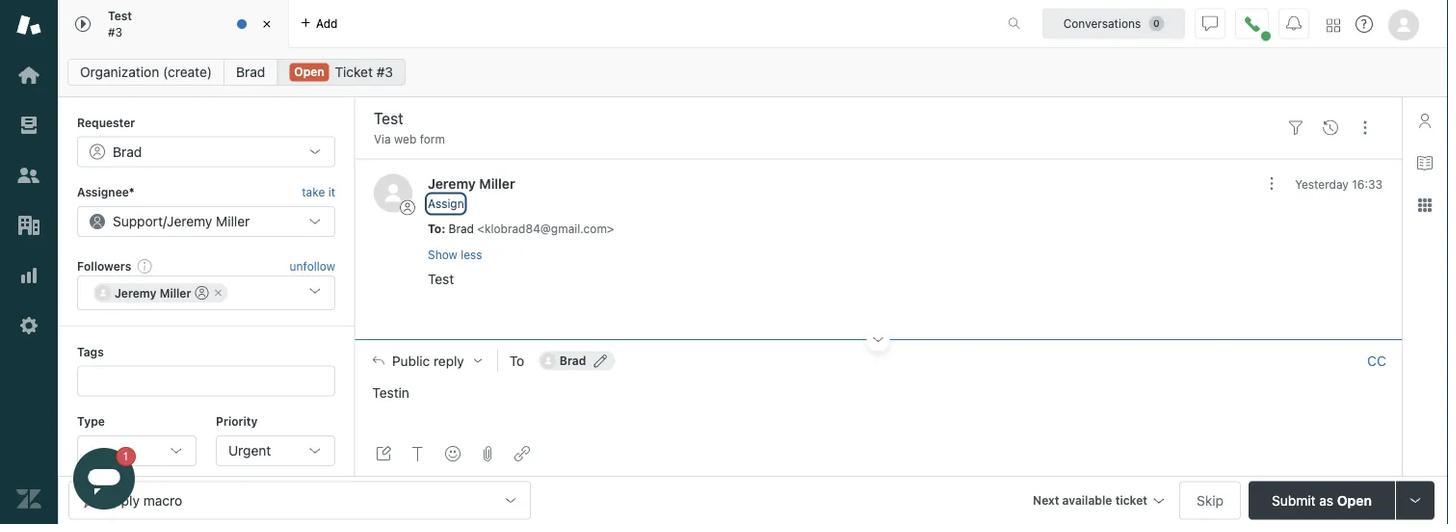 Task type: vqa. For each thing, say whether or not it's contained in the screenshot.
#3 corresponding to Ticket #3
yes



Task type: describe. For each thing, give the bounding box(es) containing it.
miller inside assignee* element
[[216, 213, 250, 229]]

get started image
[[16, 63, 41, 88]]

:
[[442, 222, 446, 236]]

hide composer image
[[871, 332, 886, 347]]

secondary element
[[58, 53, 1449, 92]]

assignee*
[[77, 185, 135, 199]]

type
[[77, 415, 105, 429]]

show less
[[428, 248, 483, 261]]

testin
[[372, 384, 410, 400]]

web
[[394, 133, 417, 146]]

views image
[[16, 113, 41, 138]]

skip button
[[1180, 482, 1242, 520]]

user is an agent image
[[195, 286, 209, 300]]

support
[[113, 213, 163, 229]]

ticket actions image
[[1358, 120, 1374, 136]]

jeremy for jeremy miller assign
[[428, 175, 476, 191]]

jeremy miller
[[115, 286, 191, 300]]

add
[[316, 17, 338, 30]]

followers element
[[77, 276, 335, 311]]

test for test #3
[[108, 9, 132, 23]]

apply
[[104, 493, 140, 508]]

jeremy for jeremy miller
[[115, 286, 157, 300]]

tags
[[77, 345, 104, 359]]

notifications image
[[1287, 16, 1302, 31]]

form
[[420, 133, 445, 146]]

urgent button
[[216, 436, 335, 467]]

admin image
[[16, 313, 41, 338]]

priority
[[216, 415, 258, 429]]

next available ticket button
[[1025, 482, 1172, 523]]

unfollow button
[[290, 257, 335, 275]]

brad inside secondary "element"
[[236, 64, 265, 80]]

test for test
[[428, 271, 454, 287]]

public reply button
[[356, 341, 497, 381]]

show less button
[[428, 246, 483, 263]]

Yesterday 16:33 text field
[[1296, 177, 1383, 191]]

reporting image
[[16, 263, 41, 288]]

jeremy miller option
[[94, 284, 228, 303]]

displays possible ticket submission types image
[[1408, 493, 1424, 508]]

edit user image
[[594, 354, 608, 368]]

brad inside requester element
[[113, 144, 142, 159]]

- button
[[77, 436, 197, 467]]

via
[[374, 133, 391, 146]]

format text image
[[411, 446, 426, 462]]

insert emojis image
[[445, 446, 461, 462]]

yesterday
[[1296, 177, 1349, 191]]

next available ticket
[[1033, 494, 1148, 508]]

assign
[[428, 197, 464, 211]]

customer context image
[[1418, 113, 1433, 128]]

assign button
[[428, 195, 464, 213]]

/
[[163, 213, 167, 229]]

followers
[[77, 259, 131, 273]]

events image
[[1324, 120, 1339, 136]]

show
[[428, 248, 458, 261]]

close image
[[257, 14, 277, 34]]

via web form
[[374, 133, 445, 146]]

requester element
[[77, 136, 335, 167]]

Subject field
[[370, 107, 1275, 130]]

apps image
[[1418, 198, 1433, 213]]

take it button
[[302, 183, 335, 202]]

16:33
[[1353, 177, 1383, 191]]

get help image
[[1356, 15, 1374, 33]]

requester
[[77, 116, 135, 129]]

open inside secondary "element"
[[294, 65, 325, 79]]

test #3
[[108, 9, 132, 39]]

millerjeremy500@gmail.com image
[[95, 286, 111, 301]]

miller for jeremy miller
[[160, 286, 191, 300]]



Task type: locate. For each thing, give the bounding box(es) containing it.
0 vertical spatial test
[[108, 9, 132, 23]]

1 vertical spatial miller
[[216, 213, 250, 229]]

#3 inside secondary "element"
[[377, 64, 393, 80]]

0 horizontal spatial #3
[[108, 25, 123, 39]]

filter image
[[1289, 120, 1304, 136]]

0 horizontal spatial to
[[428, 222, 442, 236]]

brad right klobrad84@gmail.com "image" at the left bottom of the page
[[560, 354, 586, 368]]

main element
[[0, 0, 58, 524]]

jeremy inside jeremy miller assign
[[428, 175, 476, 191]]

brad right :
[[449, 222, 474, 236]]

jeremy right support
[[167, 213, 212, 229]]

jeremy inside option
[[115, 286, 157, 300]]

test inside tabs tab list
[[108, 9, 132, 23]]

1 horizontal spatial miller
[[216, 213, 250, 229]]

brad link
[[224, 59, 278, 86]]

add link (cmd k) image
[[515, 446, 530, 462]]

test down show
[[428, 271, 454, 287]]

as
[[1320, 493, 1334, 508]]

cc
[[1368, 353, 1387, 369]]

zendesk products image
[[1327, 19, 1341, 32]]

0 vertical spatial #3
[[108, 25, 123, 39]]

reply
[[434, 353, 464, 369]]

0 horizontal spatial jeremy
[[115, 286, 157, 300]]

brad
[[236, 64, 265, 80], [113, 144, 142, 159], [449, 222, 474, 236], [560, 354, 586, 368]]

brad down requester
[[113, 144, 142, 159]]

jeremy miller link
[[428, 175, 515, 191]]

open
[[294, 65, 325, 79], [1338, 493, 1373, 508]]

miller for jeremy miller assign
[[479, 175, 515, 191]]

button displays agent's chat status as invisible. image
[[1203, 16, 1218, 31]]

yesterday 16:33
[[1296, 177, 1383, 191]]

organizations image
[[16, 213, 41, 238]]

#3 for ticket #3
[[377, 64, 393, 80]]

1 vertical spatial to
[[510, 353, 525, 369]]

0 vertical spatial miller
[[479, 175, 515, 191]]

submit
[[1273, 493, 1316, 508]]

klobrad84@gmail.com image
[[541, 353, 556, 369]]

1 horizontal spatial open
[[1338, 493, 1373, 508]]

2 horizontal spatial miller
[[479, 175, 515, 191]]

additional actions image
[[1265, 176, 1280, 192]]

2 horizontal spatial jeremy
[[428, 175, 476, 191]]

avatar image
[[374, 174, 413, 212]]

skip
[[1197, 493, 1224, 508]]

#3 up organization
[[108, 25, 123, 39]]

take
[[302, 185, 325, 199]]

knowledge image
[[1418, 155, 1433, 171]]

ticket
[[335, 64, 373, 80]]

#3 inside test #3
[[108, 25, 123, 39]]

assignee* element
[[77, 206, 335, 237]]

0 vertical spatial jeremy
[[428, 175, 476, 191]]

miller left user is an agent image
[[160, 286, 191, 300]]

-
[[90, 443, 96, 459]]

1 vertical spatial open
[[1338, 493, 1373, 508]]

macro
[[143, 493, 182, 508]]

jeremy
[[428, 175, 476, 191], [167, 213, 212, 229], [115, 286, 157, 300]]

to for to : brad <klobrad84@gmail.com>
[[428, 222, 442, 236]]

#3 right ticket at the top left of page
[[377, 64, 393, 80]]

2 vertical spatial jeremy
[[115, 286, 157, 300]]

next
[[1033, 494, 1060, 508]]

add attachment image
[[480, 446, 495, 462]]

public reply
[[392, 353, 464, 369]]

take it
[[302, 185, 335, 199]]

1 horizontal spatial to
[[510, 353, 525, 369]]

zendesk image
[[16, 487, 41, 512]]

jeremy inside assignee* element
[[167, 213, 212, 229]]

to up show
[[428, 222, 442, 236]]

(create)
[[163, 64, 212, 80]]

0 horizontal spatial open
[[294, 65, 325, 79]]

tab containing test
[[58, 0, 289, 48]]

miller right /
[[216, 213, 250, 229]]

urgent
[[228, 443, 271, 459]]

submit as open
[[1273, 493, 1373, 508]]

jeremy miller assign
[[428, 175, 515, 211]]

1 horizontal spatial #3
[[377, 64, 393, 80]]

public
[[392, 353, 430, 369]]

0 vertical spatial open
[[294, 65, 325, 79]]

<klobrad84@gmail.com>
[[477, 222, 614, 236]]

to
[[428, 222, 442, 236], [510, 353, 525, 369]]

1 horizontal spatial jeremy
[[167, 213, 212, 229]]

0 horizontal spatial test
[[108, 9, 132, 23]]

miller inside jeremy miller assign
[[479, 175, 515, 191]]

1 vertical spatial #3
[[377, 64, 393, 80]]

1 vertical spatial test
[[428, 271, 454, 287]]

conversations
[[1064, 17, 1142, 30]]

available
[[1063, 494, 1113, 508]]

#3 for test #3
[[108, 25, 123, 39]]

2 vertical spatial miller
[[160, 286, 191, 300]]

it
[[328, 185, 335, 199]]

zendesk support image
[[16, 13, 41, 38]]

1 horizontal spatial test
[[428, 271, 454, 287]]

organization
[[80, 64, 159, 80]]

to for to
[[510, 353, 525, 369]]

miller up to : brad <klobrad84@gmail.com>
[[479, 175, 515, 191]]

0 vertical spatial to
[[428, 222, 442, 236]]

miller inside option
[[160, 286, 191, 300]]

0 horizontal spatial miller
[[160, 286, 191, 300]]

to : brad <klobrad84@gmail.com>
[[428, 222, 614, 236]]

tab
[[58, 0, 289, 48]]

organization (create) button
[[67, 59, 225, 86]]

to left klobrad84@gmail.com "image" at the left bottom of the page
[[510, 353, 525, 369]]

jeremy up assign in the left of the page
[[428, 175, 476, 191]]

organization (create)
[[80, 64, 212, 80]]

ticket
[[1116, 494, 1148, 508]]

remove image
[[212, 287, 224, 299]]

unfollow
[[290, 259, 335, 273]]

draft mode image
[[376, 446, 391, 462]]

jeremy down info on adding followers image
[[115, 286, 157, 300]]

less
[[461, 248, 483, 261]]

add button
[[289, 0, 349, 47]]

open left ticket at the top left of page
[[294, 65, 325, 79]]

open right "as"
[[1338, 493, 1373, 508]]

tabs tab list
[[58, 0, 988, 48]]

#3
[[108, 25, 123, 39], [377, 64, 393, 80]]

info on adding followers image
[[137, 258, 153, 274]]

conversations button
[[1043, 8, 1186, 39]]

customers image
[[16, 163, 41, 188]]

support / jeremy miller
[[113, 213, 250, 229]]

1 vertical spatial jeremy
[[167, 213, 212, 229]]

Public reply composer text field
[[364, 381, 1394, 422]]

cc button
[[1368, 352, 1387, 369]]

brad down "close" image
[[236, 64, 265, 80]]

ticket #3
[[335, 64, 393, 80]]

apply macro
[[104, 493, 182, 508]]

test up organization
[[108, 9, 132, 23]]

miller
[[479, 175, 515, 191], [216, 213, 250, 229], [160, 286, 191, 300]]

test
[[108, 9, 132, 23], [428, 271, 454, 287]]



